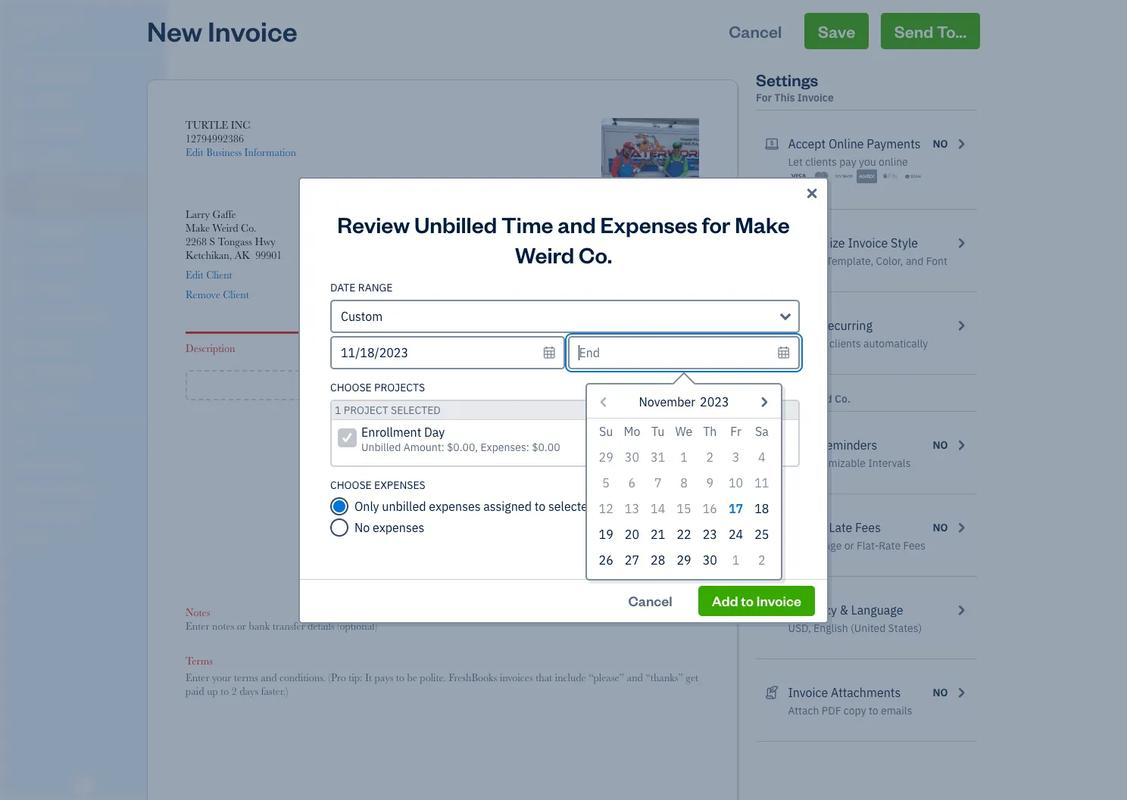 Task type: vqa. For each thing, say whether or not it's contained in the screenshot.


Task type: describe. For each thing, give the bounding box(es) containing it.
tu
[[651, 424, 665, 439]]

paintbrush image
[[765, 234, 779, 252]]

qty
[[607, 342, 623, 355]]

1 vertical spatial rate
[[879, 539, 901, 553]]

latefees image
[[765, 519, 779, 537]]

2 horizontal spatial to
[[869, 705, 879, 718]]

1 for the rightmost 1 button
[[732, 553, 740, 568]]

client image
[[10, 95, 28, 110]]

make up latereminders icon
[[775, 392, 801, 406]]

27 button
[[619, 547, 645, 573]]

s
[[209, 236, 215, 248]]

fr
[[731, 424, 742, 439]]

1 horizontal spatial 30 button
[[697, 547, 723, 573]]

th
[[703, 424, 717, 439]]

choose for choose projects
[[330, 381, 372, 394]]

choose projects
[[330, 381, 425, 394]]

enrollment
[[361, 425, 421, 440]]

2023
[[700, 394, 729, 409]]

english
[[814, 622, 848, 636]]

DATE RANGE field
[[330, 300, 800, 333]]

1 vertical spatial 2
[[758, 553, 766, 568]]

accept online payments
[[788, 136, 921, 152]]

edit inside turtle inc 12794992386 edit business information
[[186, 146, 204, 158]]

a inside subtotal add a discount tax
[[543, 442, 548, 454]]

0 vertical spatial expenses
[[429, 499, 481, 514]]

1 for the topmost 1 button
[[680, 450, 688, 465]]

selected
[[548, 499, 595, 514]]

add inside subtotal add a discount tax
[[522, 442, 541, 454]]

turtle for turtle inc owner
[[12, 14, 55, 29]]

refresh image
[[765, 317, 779, 335]]

your
[[806, 337, 827, 351]]

no for accept online payments
[[933, 137, 948, 151]]

Notes text field
[[186, 620, 699, 633]]

0 vertical spatial 1 button
[[671, 444, 697, 470]]

gaffe
[[212, 208, 236, 220]]

20 button
[[619, 522, 645, 547]]

11
[[755, 475, 769, 491]]

inc for turtle inc 12794992386 edit business information
[[231, 119, 250, 131]]

4 button
[[749, 444, 775, 470]]

19
[[599, 527, 613, 542]]

2 chevronright image from the top
[[954, 234, 968, 252]]

10
[[729, 475, 743, 491]]

usd ) request a deposit
[[512, 545, 589, 570]]

2 vertical spatial co.
[[835, 392, 851, 406]]

4 chevronright image from the top
[[954, 602, 968, 620]]

inc for turtle inc owner
[[58, 14, 80, 29]]

18
[[755, 501, 769, 516]]

grid containing su
[[593, 419, 775, 573]]

0 vertical spatial clients
[[805, 155, 837, 169]]

turtle for turtle inc 12794992386 edit business information
[[186, 119, 228, 131]]

amount:
[[404, 441, 444, 454]]

cancel for save
[[729, 20, 782, 42]]

0 vertical spatial 29 button
[[593, 444, 619, 470]]

1 vertical spatial clients
[[830, 337, 861, 351]]

send to... button
[[881, 13, 980, 49]]

expenses
[[374, 478, 426, 492]]

customize
[[788, 236, 845, 251]]

projects
[[598, 499, 642, 514]]

expenses
[[600, 209, 698, 238]]

16
[[703, 501, 717, 516]]

1 vertical spatial date
[[515, 242, 535, 254]]

0 horizontal spatial 30 button
[[619, 444, 645, 470]]

estimate image
[[10, 123, 28, 139]]

12794992386
[[186, 133, 244, 145]]

plus image
[[396, 378, 413, 393]]

of
[[517, 225, 526, 237]]

send to...
[[894, 20, 967, 42]]

edit client button
[[186, 268, 232, 282]]

remove
[[186, 289, 220, 301]]

recurring
[[820, 318, 873, 333]]

visa image
[[788, 169, 809, 184]]

0 vertical spatial )
[[577, 283, 580, 295]]

30 for the leftmost 30 button
[[625, 450, 639, 465]]

cancel button for add to invoice
[[615, 586, 686, 616]]

assigned
[[484, 499, 532, 514]]

invoice image
[[10, 152, 28, 167]]

automatically
[[864, 337, 928, 351]]

25 button
[[749, 522, 775, 547]]

24 button
[[723, 522, 749, 547]]

description
[[186, 342, 235, 355]]

cancel button for save
[[715, 13, 796, 49]]

31 button
[[645, 444, 671, 470]]

Terms text field
[[186, 671, 699, 698]]

online
[[879, 155, 908, 169]]

19 button
[[593, 522, 619, 547]]

add a line button
[[186, 370, 699, 401]]

request a deposit button
[[512, 558, 589, 571]]

0 vertical spatial due
[[494, 242, 512, 254]]

17 button
[[723, 496, 749, 522]]

mo
[[624, 424, 640, 439]]

charge
[[788, 520, 826, 536]]

choose expenses
[[330, 478, 426, 492]]

7 button
[[645, 470, 671, 496]]

0 horizontal spatial expenses
[[373, 520, 424, 535]]

and for expenses
[[558, 209, 596, 238]]

font
[[926, 255, 948, 268]]

usd inside the usd ) request a deposit
[[565, 545, 587, 557]]

attachments
[[831, 686, 901, 701]]

0 vertical spatial usd
[[555, 283, 577, 295]]

0 vertical spatial client
[[206, 269, 232, 281]]

0 vertical spatial 2 button
[[697, 444, 723, 470]]

no
[[355, 520, 370, 535]]

bank connections image
[[11, 508, 162, 520]]

apple pay image
[[880, 169, 901, 184]]

attach pdf copy to emails
[[788, 705, 912, 718]]

invoice number
[[494, 208, 563, 220]]

add to invoice button
[[698, 586, 815, 616]]

weird inside "review unbilled time and expenses for make weird co."
[[515, 240, 574, 269]]

custom
[[341, 309, 383, 324]]

unbilled inside 1 project selected enrollment day unbilled amount: $0.00, expenses: $0.00
[[361, 441, 401, 454]]

bill your clients automatically
[[788, 337, 928, 351]]

color,
[[876, 255, 903, 268]]

usd, english (united states)
[[788, 622, 922, 636]]

unbilled inside "review unbilled time and expenses for make weird co."
[[414, 209, 497, 238]]

total amount paid
[[532, 488, 589, 517]]

0 horizontal spatial 2
[[706, 450, 714, 465]]

11 button
[[749, 470, 775, 496]]

make inside larry gaffe make weird co. 2268 s tongass hwy ketchikan, ak  99901 edit client remove client
[[186, 222, 210, 234]]

Issue date in MM/DD/YYYY format text field
[[601, 225, 711, 237]]

latereminders image
[[765, 436, 779, 455]]

Enter an Invoice # text field
[[661, 208, 699, 220]]

save
[[818, 20, 855, 42]]

12
[[599, 501, 613, 516]]

make up bill
[[788, 318, 817, 333]]

24
[[729, 527, 743, 542]]

no for charge late fees
[[933, 521, 948, 535]]

0 vertical spatial fees
[[855, 520, 881, 536]]

invoice inside settings for this invoice
[[798, 91, 834, 105]]

1 vertical spatial client
[[223, 289, 249, 301]]

amount due ( usd )
[[494, 283, 580, 295]]

no expenses
[[355, 520, 424, 535]]

pdf
[[822, 705, 841, 718]]

let
[[788, 155, 803, 169]]

End date in MM/DD/YYYY format text field
[[569, 336, 800, 369]]

to inside the choose expenses option group
[[535, 499, 546, 514]]

chevronright image for no
[[954, 519, 968, 537]]

23 button
[[697, 522, 723, 547]]

22 button
[[671, 522, 697, 547]]

ketchikan,
[[186, 249, 232, 261]]

1 inside 1 project selected enrollment day unbilled amount: $0.00, expenses: $0.00
[[335, 403, 341, 417]]

2 vertical spatial weird
[[803, 392, 832, 406]]

onlinesales image
[[765, 135, 779, 153]]

total inside the total amount paid
[[567, 488, 589, 500]]

3 0.00 from the top
[[681, 488, 699, 500]]

timer image
[[10, 310, 28, 325]]

time
[[502, 209, 553, 238]]

22
[[677, 527, 691, 542]]

2268
[[186, 236, 207, 248]]

amount inside the total amount paid
[[532, 505, 568, 517]]

selected
[[391, 403, 441, 417]]

0 horizontal spatial 29
[[599, 450, 613, 465]]

charge late fees
[[788, 520, 881, 536]]

add for add to invoice
[[712, 592, 738, 609]]

1 horizontal spatial total
[[677, 342, 699, 355]]

cancel for add to invoice
[[628, 592, 673, 609]]

due date
[[494, 242, 535, 254]]

10 button
[[723, 470, 749, 496]]

Start date in MM/DD/YYYY format text field
[[330, 336, 566, 369]]

business
[[206, 146, 242, 158]]

1 horizontal spatial 29 button
[[671, 547, 697, 573]]

3
[[732, 450, 740, 465]]

make recurring
[[788, 318, 873, 333]]

report image
[[10, 396, 28, 411]]



Task type: locate. For each thing, give the bounding box(es) containing it.
0 horizontal spatial 2 button
[[697, 444, 723, 470]]

1 vertical spatial $0.00
[[532, 441, 560, 454]]

4 0.00 from the top
[[681, 502, 699, 514]]

send left to...
[[894, 20, 934, 42]]

expense image
[[10, 252, 28, 267]]

1 vertical spatial 30 button
[[697, 547, 723, 573]]

0 horizontal spatial line
[[460, 376, 489, 395]]

no
[[933, 137, 948, 151], [933, 439, 948, 452], [933, 521, 948, 535], [933, 686, 948, 700]]

0 vertical spatial amount
[[494, 283, 529, 295]]

30 button down mo on the right bottom
[[619, 444, 645, 470]]

accept
[[788, 136, 826, 152]]

turtle up the 'owner'
[[12, 14, 55, 29]]

15
[[677, 501, 691, 516]]

and for font
[[906, 255, 924, 268]]

project image
[[10, 281, 28, 296]]

chevronright image for send reminders
[[954, 436, 968, 455]]

(united
[[851, 622, 886, 636]]

payment image
[[10, 223, 28, 239]]

1 horizontal spatial send
[[894, 20, 934, 42]]

change template, color, and font
[[788, 255, 948, 268]]

add inside button
[[712, 592, 738, 609]]

for inside settings for this invoice
[[756, 91, 772, 105]]

fees up flat-
[[855, 520, 881, 536]]

add inside button
[[417, 376, 445, 395]]

expenses right unbilled
[[429, 499, 481, 514]]

amount left the 'paid'
[[532, 505, 568, 517]]

turtle up 12794992386
[[186, 119, 228, 131]]

$0.00
[[669, 280, 699, 295], [532, 441, 560, 454], [675, 545, 699, 557]]

0 horizontal spatial 1 button
[[671, 444, 697, 470]]

for
[[756, 91, 772, 105], [756, 392, 772, 406]]

1 chevronright image from the top
[[954, 135, 968, 153]]

0 horizontal spatial 30
[[625, 450, 639, 465]]

1 horizontal spatial 30
[[703, 553, 717, 568]]

0 vertical spatial choose
[[330, 381, 372, 394]]

chart image
[[10, 367, 28, 383]]

0 horizontal spatial amount
[[494, 283, 529, 295]]

30 button
[[619, 444, 645, 470], [697, 547, 723, 573]]

reference
[[494, 258, 536, 270]]

1 vertical spatial edit
[[186, 269, 204, 281]]

2 no from the top
[[933, 439, 948, 452]]

clients down accept
[[805, 155, 837, 169]]

0 vertical spatial 1
[[335, 403, 341, 417]]

usd,
[[788, 622, 811, 636]]

clients down recurring
[[830, 337, 861, 351]]

cancel inside review unbilled time and expenses for make weird co. dialog
[[628, 592, 673, 609]]

line
[[655, 342, 674, 355], [460, 376, 489, 395]]

2 edit from the top
[[186, 269, 204, 281]]

0 vertical spatial 30
[[625, 450, 639, 465]]

2 horizontal spatial a
[[549, 558, 554, 570]]

a left deposit
[[549, 558, 554, 570]]

date
[[330, 281, 356, 294]]

a
[[448, 376, 457, 395], [543, 442, 548, 454], [549, 558, 554, 570]]

1 horizontal spatial co.
[[579, 240, 612, 269]]

1 vertical spatial usd
[[565, 545, 587, 557]]

client
[[206, 269, 232, 281], [223, 289, 249, 301]]

weird down 'issue' at the top left of page
[[515, 240, 574, 269]]

to left currencyandlanguage image
[[741, 592, 754, 609]]

tax
[[573, 458, 589, 470]]

larry
[[186, 208, 210, 220]]

co. up tongass
[[241, 222, 256, 234]]

subtotal add a discount tax
[[522, 428, 589, 470]]

0 vertical spatial 29
[[599, 450, 613, 465]]

1 button down 24 at right bottom
[[723, 547, 749, 573]]

to left selected
[[535, 499, 546, 514]]

0 horizontal spatial and
[[558, 209, 596, 238]]

1 vertical spatial total
[[567, 488, 589, 500]]

client right remove
[[223, 289, 249, 301]]

add for add a line
[[417, 376, 445, 395]]

0 vertical spatial rate
[[527, 342, 548, 355]]

4 no from the top
[[933, 686, 948, 700]]

2 vertical spatial to
[[869, 705, 879, 718]]

1 0.00 from the top
[[681, 428, 699, 440]]

grid
[[593, 419, 775, 573]]

chevronright image for make recurring
[[954, 317, 968, 335]]

0.00 left 16
[[681, 502, 699, 514]]

discover image
[[834, 169, 855, 184]]

0.00 up "15"
[[681, 488, 699, 500]]

percentage
[[788, 539, 842, 553]]

send for send to...
[[894, 20, 934, 42]]

usd up custom field
[[555, 283, 577, 295]]

0 vertical spatial co.
[[241, 222, 256, 234]]

2 horizontal spatial add
[[712, 592, 738, 609]]

rate
[[527, 342, 548, 355], [879, 539, 901, 553]]

2 for from the top
[[756, 392, 772, 406]]

1 vertical spatial a
[[543, 442, 548, 454]]

edit down 12794992386
[[186, 146, 204, 158]]

larry gaffe make weird co. 2268 s tongass hwy ketchikan, ak  99901 edit client remove client
[[186, 208, 282, 301]]

settings image
[[11, 532, 162, 544]]

to inside button
[[741, 592, 754, 609]]

2 horizontal spatial co.
[[835, 392, 851, 406]]

30 button down 23 at right
[[697, 547, 723, 573]]

you
[[859, 155, 876, 169]]

17
[[729, 501, 743, 516]]

1 vertical spatial to
[[741, 592, 754, 609]]

$0.00 inside 1 project selected enrollment day unbilled amount: $0.00, expenses: $0.00
[[532, 441, 560, 454]]

30 down 23 at right
[[703, 553, 717, 568]]

inc inside the turtle inc owner
[[58, 14, 80, 29]]

at customizable intervals
[[788, 457, 911, 470]]

29 button down 22
[[671, 547, 697, 573]]

14
[[651, 501, 665, 516]]

3 no from the top
[[933, 521, 948, 535]]

1 vertical spatial cancel button
[[615, 586, 686, 616]]

add a discount button
[[522, 441, 589, 455]]

choose
[[330, 381, 372, 394], [330, 478, 372, 492]]

pay
[[840, 155, 857, 169]]

1 vertical spatial weird
[[515, 240, 574, 269]]

2 vertical spatial $0.00
[[675, 545, 699, 557]]

cancel button inside review unbilled time and expenses for make weird co. dialog
[[615, 586, 686, 616]]

Reference Number text field
[[589, 258, 699, 270]]

0 vertical spatial for
[[756, 91, 772, 105]]

co. inside larry gaffe make weird co. 2268 s tongass hwy ketchikan, ak  99901 edit client remove client
[[241, 222, 256, 234]]

late
[[829, 520, 852, 536]]

co. down expenses
[[579, 240, 612, 269]]

review unbilled time and expenses for make weird co. dialog
[[0, 159, 1127, 642]]

usd
[[555, 283, 577, 295], [565, 545, 587, 557]]

unbilled up "due date"
[[414, 209, 497, 238]]

5 chevronright image from the top
[[954, 684, 968, 702]]

1 vertical spatial fees
[[903, 539, 926, 553]]

close image
[[804, 184, 820, 203]]

0 horizontal spatial 29 button
[[593, 444, 619, 470]]

0 vertical spatial turtle
[[12, 14, 55, 29]]

mastercard image
[[811, 169, 832, 184]]

emails
[[881, 705, 912, 718]]

co. inside "review unbilled time and expenses for make weird co."
[[579, 240, 612, 269]]

1 edit from the top
[[186, 146, 204, 158]]

co. up the reminders
[[835, 392, 851, 406]]

0 vertical spatial 30 button
[[619, 444, 645, 470]]

1 horizontal spatial inc
[[231, 119, 250, 131]]

1 vertical spatial expenses
[[373, 520, 424, 535]]

) inside the usd ) request a deposit
[[587, 545, 589, 557]]

a inside the usd ) request a deposit
[[549, 558, 554, 570]]

1 vertical spatial inc
[[231, 119, 250, 131]]

0 vertical spatial inc
[[58, 14, 80, 29]]

payments
[[867, 136, 921, 152]]

1 left "project"
[[335, 403, 341, 417]]

2 0.00 from the top
[[681, 458, 699, 470]]

2 chevronright image from the top
[[954, 519, 968, 537]]

0 horizontal spatial a
[[448, 376, 457, 395]]

cancel button down 28
[[615, 586, 686, 616]]

chevronright image
[[954, 135, 968, 153], [954, 234, 968, 252], [954, 436, 968, 455], [954, 602, 968, 620], [954, 684, 968, 702]]

1 vertical spatial due
[[532, 283, 550, 295]]

29 button down the su
[[593, 444, 619, 470]]

american express image
[[857, 169, 878, 184]]

1 vertical spatial choose
[[330, 478, 372, 492]]

settings for this invoice
[[756, 69, 834, 105]]

currencyandlanguage image
[[765, 602, 779, 620]]

0 vertical spatial unbilled
[[414, 209, 497, 238]]

1 no from the top
[[933, 137, 948, 151]]

date left 'of'
[[494, 225, 514, 237]]

29 down the su
[[599, 450, 613, 465]]

9 button
[[697, 470, 723, 496]]

25
[[755, 527, 769, 542]]

send inside button
[[894, 20, 934, 42]]

unbilled
[[414, 209, 497, 238], [361, 441, 401, 454]]

to
[[535, 499, 546, 514], [741, 592, 754, 609], [869, 705, 879, 718]]

add right plus image
[[417, 376, 445, 395]]

we
[[675, 424, 693, 439]]

fees right flat-
[[903, 539, 926, 553]]

send
[[894, 20, 934, 42], [788, 438, 816, 453]]

0 horizontal spatial add
[[417, 376, 445, 395]]

0 vertical spatial add
[[417, 376, 445, 395]]

and
[[558, 209, 596, 238], [906, 255, 924, 268]]

30 for 30 button to the right
[[703, 553, 717, 568]]

1 vertical spatial line
[[460, 376, 489, 395]]

1 vertical spatial and
[[906, 255, 924, 268]]

no for invoice attachments
[[933, 686, 948, 700]]

2 button down th
[[697, 444, 723, 470]]

invoices image
[[765, 684, 779, 702]]

1 project selected enrollment day unbilled amount: $0.00, expenses: $0.00
[[335, 403, 560, 454]]

line inside add a line button
[[460, 376, 489, 395]]

0 horizontal spatial co.
[[241, 222, 256, 234]]

send for send reminders
[[788, 438, 816, 453]]

99901
[[255, 249, 282, 261]]

number
[[527, 208, 563, 220]]

rate right "or" on the bottom
[[879, 539, 901, 553]]

$0.00 for usd ) request a deposit
[[675, 545, 699, 557]]

1 vertical spatial chevronright image
[[954, 519, 968, 537]]

invoice inside button
[[757, 592, 802, 609]]

0 vertical spatial a
[[448, 376, 457, 395]]

2
[[706, 450, 714, 465], [758, 553, 766, 568]]

turtle inside the turtle inc owner
[[12, 14, 55, 29]]

line total
[[655, 342, 699, 355]]

0 horizontal spatial inc
[[58, 14, 80, 29]]

2 up 9
[[706, 450, 714, 465]]

) up deposit
[[587, 545, 589, 557]]

1 horizontal spatial fees
[[903, 539, 926, 553]]

0 horizontal spatial unbilled
[[361, 441, 401, 454]]

make down the larry
[[186, 222, 210, 234]]

2 choose from the top
[[330, 478, 372, 492]]

review unbilled time and expenses for make weird co.
[[337, 209, 790, 269]]

cancel
[[729, 20, 782, 42], [628, 592, 673, 609]]

28 button
[[645, 547, 671, 573]]

1 vertical spatial 1 button
[[723, 547, 749, 573]]

chevronright image
[[954, 317, 968, 335], [954, 519, 968, 537]]

main element
[[0, 0, 205, 801]]

30 down mo on the right bottom
[[625, 450, 639, 465]]

0 vertical spatial send
[[894, 20, 934, 42]]

0 vertical spatial cancel button
[[715, 13, 796, 49]]

$0.00 down the reference number text field
[[669, 280, 699, 295]]

9
[[706, 475, 714, 491]]

choose inside option group
[[330, 478, 372, 492]]

unbilled down enrollment
[[361, 441, 401, 454]]

6 button
[[619, 470, 645, 496]]

to right copy
[[869, 705, 879, 718]]

choose for choose expenses
[[330, 478, 372, 492]]

1 horizontal spatial and
[[906, 255, 924, 268]]

customize invoice style
[[788, 236, 918, 251]]

1 choose from the top
[[330, 381, 372, 394]]

team members image
[[11, 459, 162, 471]]

for
[[702, 209, 731, 238]]

for left this
[[756, 91, 772, 105]]

to...
[[937, 20, 967, 42]]

weird up send reminders
[[803, 392, 832, 406]]

add left discount
[[522, 442, 541, 454]]

$0.00 for usd
[[669, 280, 699, 295]]

1 vertical spatial send
[[788, 438, 816, 453]]

edit up remove
[[186, 269, 204, 281]]

cancel button up settings
[[715, 13, 796, 49]]

1 up 8
[[680, 450, 688, 465]]

1 vertical spatial 2 button
[[749, 547, 775, 573]]

money image
[[10, 339, 28, 354]]

0 vertical spatial edit
[[186, 146, 204, 158]]

dashboard image
[[10, 66, 28, 81]]

0 horizontal spatial turtle
[[12, 14, 55, 29]]

weird inside larry gaffe make weird co. 2268 s tongass hwy ketchikan, ak  99901 edit client remove client
[[213, 222, 238, 234]]

2 down 25
[[758, 553, 766, 568]]

weird down gaffe in the top left of the page
[[213, 222, 238, 234]]

1 horizontal spatial a
[[543, 442, 548, 454]]

due up reference
[[494, 242, 512, 254]]

$0.00 down subtotal at the bottom of page
[[532, 441, 560, 454]]

choose expenses option group
[[330, 478, 800, 537]]

0.00
[[681, 428, 699, 440], [681, 458, 699, 470], [681, 488, 699, 500], [681, 502, 699, 514]]

and right 'issue' at the top left of page
[[558, 209, 596, 238]]

a inside button
[[448, 376, 457, 395]]

2 vertical spatial 1
[[732, 553, 740, 568]]

add left currencyandlanguage image
[[712, 592, 738, 609]]

or
[[844, 539, 854, 553]]

1 for from the top
[[756, 91, 772, 105]]

0 vertical spatial date
[[494, 225, 514, 237]]

0 horizontal spatial rate
[[527, 342, 548, 355]]

style
[[891, 236, 918, 251]]

0 horizontal spatial cancel button
[[615, 586, 686, 616]]

information
[[244, 146, 296, 158]]

total up november 2023
[[677, 342, 699, 355]]

choose up "project"
[[330, 381, 372, 394]]

bank image
[[903, 169, 923, 184]]

percentage or flat-rate fees
[[788, 539, 926, 553]]

and inside "review unbilled time and expenses for make weird co."
[[558, 209, 596, 238]]

1 horizontal spatial to
[[741, 592, 754, 609]]

cancel down 28
[[628, 592, 673, 609]]

1 horizontal spatial cancel button
[[715, 13, 796, 49]]

turtle inside turtle inc 12794992386 edit business information
[[186, 119, 228, 131]]

copy
[[844, 705, 866, 718]]

items and services image
[[11, 483, 162, 495]]

1 vertical spatial 1
[[680, 450, 688, 465]]

no for send reminders
[[933, 439, 948, 452]]

date range
[[330, 281, 393, 294]]

due left (
[[532, 283, 550, 295]]

expenses:
[[481, 441, 529, 454]]

chevronright image for accept online payments
[[954, 135, 968, 153]]

rate down custom field
[[527, 342, 548, 355]]

2 button down 25
[[749, 547, 775, 573]]

1 button down we on the bottom right of the page
[[671, 444, 697, 470]]

3 chevronright image from the top
[[954, 436, 968, 455]]

for up sa
[[756, 392, 772, 406]]

line right qty
[[655, 342, 674, 355]]

2 vertical spatial add
[[712, 592, 738, 609]]

november 2023
[[639, 394, 729, 409]]

0 horizontal spatial 1
[[335, 403, 341, 417]]

0 horizontal spatial due
[[494, 242, 512, 254]]

cancel up settings
[[729, 20, 782, 42]]

make inside "review unbilled time and expenses for make weird co."
[[735, 209, 790, 238]]

1 horizontal spatial cancel
[[729, 20, 782, 42]]

inc inside turtle inc 12794992386 edit business information
[[231, 119, 250, 131]]

freshbooks image
[[71, 777, 95, 795]]

make right for
[[735, 209, 790, 238]]

choose up only
[[330, 478, 372, 492]]

remove client button
[[186, 288, 249, 302]]

amount down reference
[[494, 283, 529, 295]]

18 button
[[749, 496, 775, 522]]

13 button
[[619, 496, 645, 522]]

0 vertical spatial chevronright image
[[954, 317, 968, 335]]

2 vertical spatial a
[[549, 558, 554, 570]]

7
[[654, 475, 662, 491]]

1 chevronright image from the top
[[954, 317, 968, 335]]

apps image
[[11, 435, 162, 447]]

1 vertical spatial unbilled
[[361, 441, 401, 454]]

$0.00 down 22
[[675, 545, 699, 557]]

send up at on the bottom of the page
[[788, 438, 816, 453]]

deposit
[[556, 558, 589, 570]]

0.00 left th
[[681, 428, 699, 440]]

29 down 22
[[677, 553, 691, 568]]

1 vertical spatial 29
[[677, 553, 691, 568]]

0.00 up 8
[[681, 458, 699, 470]]

send reminders
[[788, 438, 877, 453]]

su
[[599, 424, 613, 439]]

at
[[788, 457, 799, 470]]

1 down 24 at right bottom
[[732, 553, 740, 568]]

new invoice
[[147, 13, 298, 48]]

1 vertical spatial 29 button
[[671, 547, 697, 573]]

1 horizontal spatial line
[[655, 342, 674, 355]]

$0.00,
[[447, 441, 478, 454]]

day
[[424, 425, 445, 440]]

intervals
[[868, 457, 911, 470]]

date down date of issue
[[515, 242, 535, 254]]

fees
[[855, 520, 881, 536], [903, 539, 926, 553]]

0 horizontal spatial cancel
[[628, 592, 673, 609]]

settings
[[756, 69, 818, 90]]

currency & language
[[788, 603, 903, 618]]

project
[[344, 403, 388, 417]]

attach
[[788, 705, 819, 718]]

line down start date in mm/dd/yyyy format text box
[[460, 376, 489, 395]]

and down style
[[906, 255, 924, 268]]

usd up deposit
[[565, 545, 587, 557]]

total up the 'paid'
[[567, 488, 589, 500]]

0.00 0.00
[[681, 488, 699, 514]]

) right (
[[577, 283, 580, 295]]

chevronright image for invoice attachments
[[954, 684, 968, 702]]

expenses down unbilled
[[373, 520, 424, 535]]

a left discount
[[543, 442, 548, 454]]

1 horizontal spatial 29
[[677, 553, 691, 568]]

client up remove client button
[[206, 269, 232, 281]]

turtle inc owner
[[12, 14, 80, 42]]

1 horizontal spatial 1 button
[[723, 547, 749, 573]]

edit inside larry gaffe make weird co. 2268 s tongass hwy ketchikan, ak  99901 edit client remove client
[[186, 269, 204, 281]]

a down start date in mm/dd/yyyy format text box
[[448, 376, 457, 395]]



